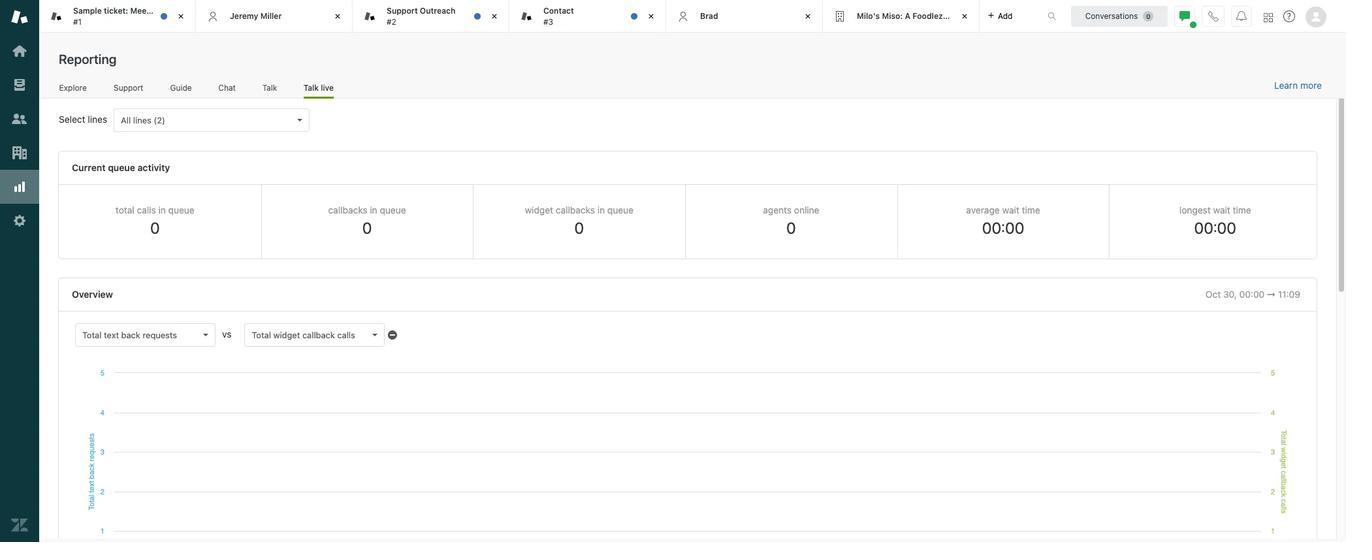 Task type: describe. For each thing, give the bounding box(es) containing it.
#3
[[544, 17, 553, 26]]

get help image
[[1284, 10, 1296, 22]]

tab containing support outreach
[[353, 0, 510, 33]]

support for support
[[114, 83, 143, 93]]

miso:
[[882, 11, 903, 21]]

admin image
[[11, 212, 28, 229]]

support for support outreach #2
[[387, 6, 418, 16]]

add button
[[980, 0, 1021, 32]]

jeremy miller
[[230, 11, 282, 21]]

meet
[[130, 6, 150, 16]]

explore
[[59, 83, 87, 93]]

organizations image
[[11, 144, 28, 161]]

a
[[905, 11, 911, 21]]

tabs tab list
[[39, 0, 1034, 33]]

brad tab
[[666, 0, 823, 33]]

zendesk products image
[[1264, 13, 1273, 22]]

close image inside milo's miso: a foodlez subsidiary tab
[[958, 10, 971, 23]]

jeremy miller tab
[[196, 0, 353, 33]]

more
[[1301, 80, 1322, 91]]

button displays agent's chat status as online. image
[[1180, 11, 1190, 21]]

tab containing sample ticket: meet the ticket
[[39, 0, 196, 33]]

learn more
[[1275, 80, 1322, 91]]

sample
[[73, 6, 102, 16]]

live
[[321, 83, 334, 93]]

notifications image
[[1237, 11, 1247, 21]]

outreach
[[420, 6, 456, 16]]

close image for contact
[[645, 10, 658, 23]]

close image for sample ticket: meet the ticket
[[174, 10, 187, 23]]

talk for talk live
[[304, 83, 319, 93]]

learn
[[1275, 80, 1298, 91]]

support outreach #2
[[387, 6, 456, 26]]

miller
[[260, 11, 282, 21]]

close image for jeremy miller
[[331, 10, 344, 23]]

chat
[[218, 83, 236, 93]]

main element
[[0, 0, 39, 542]]

jeremy
[[230, 11, 258, 21]]

reporting
[[59, 52, 117, 67]]

zendesk support image
[[11, 8, 28, 25]]

explore link
[[59, 83, 87, 97]]



Task type: locate. For each thing, give the bounding box(es) containing it.
1 horizontal spatial talk
[[304, 83, 319, 93]]

3 close image from the left
[[802, 10, 815, 23]]

2 tab from the left
[[353, 0, 510, 33]]

talk for talk
[[262, 83, 277, 93]]

guide link
[[170, 83, 192, 97]]

conversations
[[1086, 11, 1138, 21]]

1 vertical spatial support
[[114, 83, 143, 93]]

3 close image from the left
[[958, 10, 971, 23]]

support down reporting
[[114, 83, 143, 93]]

0 horizontal spatial talk
[[262, 83, 277, 93]]

1 horizontal spatial close image
[[645, 10, 658, 23]]

zendesk image
[[11, 517, 28, 534]]

chat link
[[218, 83, 236, 97]]

0 horizontal spatial close image
[[331, 10, 344, 23]]

talk inside talk link
[[262, 83, 277, 93]]

talk
[[262, 83, 277, 93], [304, 83, 319, 93]]

1 close image from the left
[[174, 10, 187, 23]]

close image
[[331, 10, 344, 23], [488, 10, 501, 23], [802, 10, 815, 23]]

close image right the
[[174, 10, 187, 23]]

talk link
[[262, 83, 277, 97]]

milo's miso: a foodlez subsidiary
[[857, 11, 986, 21]]

1 tab from the left
[[39, 0, 196, 33]]

support
[[387, 6, 418, 16], [114, 83, 143, 93]]

0 horizontal spatial support
[[114, 83, 143, 93]]

reporting image
[[11, 178, 28, 195]]

2 talk from the left
[[304, 83, 319, 93]]

close image left brad
[[645, 10, 658, 23]]

subsidiary
[[945, 11, 986, 21]]

0 horizontal spatial close image
[[174, 10, 187, 23]]

views image
[[11, 76, 28, 93]]

2 horizontal spatial close image
[[958, 10, 971, 23]]

ticket:
[[104, 6, 128, 16]]

milo's miso: a foodlez subsidiary tab
[[823, 0, 986, 33]]

close image left #3 at top left
[[488, 10, 501, 23]]

2 close image from the left
[[488, 10, 501, 23]]

guide
[[170, 83, 192, 93]]

close image left add dropdown button
[[958, 10, 971, 23]]

brad
[[700, 11, 718, 21]]

2 horizontal spatial close image
[[802, 10, 815, 23]]

foodlez
[[913, 11, 943, 21]]

customers image
[[11, 110, 28, 127]]

3 tab from the left
[[510, 0, 666, 33]]

the
[[152, 6, 164, 16]]

1 horizontal spatial support
[[387, 6, 418, 16]]

close image inside brad tab
[[802, 10, 815, 23]]

#1
[[73, 17, 82, 26]]

contact #3
[[544, 6, 574, 26]]

support inside support outreach #2
[[387, 6, 418, 16]]

talk left live
[[304, 83, 319, 93]]

get started image
[[11, 42, 28, 59]]

close image
[[174, 10, 187, 23], [645, 10, 658, 23], [958, 10, 971, 23]]

#2
[[387, 17, 396, 26]]

talk live
[[304, 83, 334, 93]]

contact
[[544, 6, 574, 16]]

add
[[998, 11, 1013, 21]]

talk right chat
[[262, 83, 277, 93]]

2 close image from the left
[[645, 10, 658, 23]]

talk inside talk live link
[[304, 83, 319, 93]]

learn more link
[[1275, 80, 1322, 91]]

talk live link
[[304, 83, 334, 99]]

tab
[[39, 0, 196, 33], [353, 0, 510, 33], [510, 0, 666, 33]]

support link
[[113, 83, 144, 97]]

close image inside jeremy miller tab
[[331, 10, 344, 23]]

1 close image from the left
[[331, 10, 344, 23]]

milo's
[[857, 11, 880, 21]]

ticket
[[166, 6, 188, 16]]

sample ticket: meet the ticket #1
[[73, 6, 188, 26]]

1 talk from the left
[[262, 83, 277, 93]]

conversations button
[[1071, 6, 1168, 26]]

support inside 'support' 'link'
[[114, 83, 143, 93]]

close image for brad
[[802, 10, 815, 23]]

close image left #2
[[331, 10, 344, 23]]

1 horizontal spatial close image
[[488, 10, 501, 23]]

0 vertical spatial support
[[387, 6, 418, 16]]

tab containing contact
[[510, 0, 666, 33]]

close image left milo's
[[802, 10, 815, 23]]

support up #2
[[387, 6, 418, 16]]



Task type: vqa. For each thing, say whether or not it's contained in the screenshot.
the notifications image
yes



